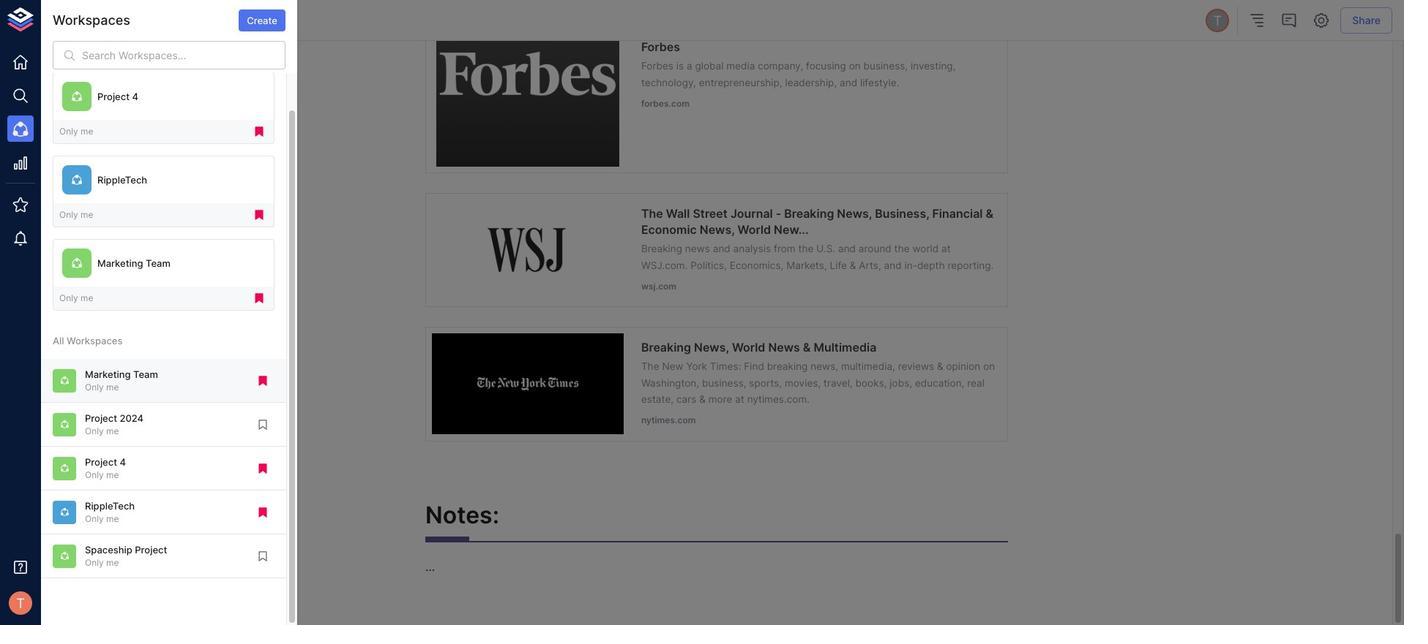 Task type: locate. For each thing, give the bounding box(es) containing it.
untitled document
[[124, 6, 229, 21]]

workspaces
[[53, 13, 130, 28], [67, 335, 123, 347]]

project 4 only me
[[85, 457, 126, 481]]

t
[[1213, 12, 1222, 28], [16, 596, 25, 612]]

only inside project 2024 only me
[[85, 426, 104, 437]]

rippletech only me
[[85, 501, 135, 525]]

2 vertical spatial only me
[[59, 293, 93, 304]]

me inside 'marketing team only me'
[[106, 382, 119, 393]]

marketing team only me
[[85, 369, 158, 393]]

1 vertical spatial t
[[16, 596, 25, 612]]

only me
[[59, 126, 93, 137], [59, 209, 93, 220], [59, 293, 93, 304]]

table of contents image
[[1248, 12, 1266, 29]]

0 vertical spatial only me
[[59, 126, 93, 137]]

0 vertical spatial remove bookmark image
[[253, 125, 266, 138]]

remove bookmark image for rippletech
[[256, 506, 269, 520]]

spaceship
[[124, 23, 171, 35], [85, 545, 132, 557]]

spaceship inside spaceship project only me
[[85, 545, 132, 557]]

only inside spaceship project only me
[[85, 557, 104, 568]]

only
[[59, 126, 78, 137], [59, 209, 78, 220], [59, 293, 78, 304], [85, 382, 104, 393], [85, 426, 104, 437], [85, 470, 104, 481], [85, 514, 104, 525], [85, 557, 104, 568]]

spaceship project only me
[[85, 545, 167, 568]]

1 remove bookmark image from the top
[[253, 125, 266, 138]]

1 only me from the top
[[59, 126, 93, 137]]

1 vertical spatial t button
[[4, 588, 37, 620]]

marketing team
[[97, 258, 170, 269]]

remove bookmark image for project 4
[[253, 125, 266, 138]]

only me for marketing
[[59, 293, 93, 304]]

0 vertical spatial 4
[[132, 91, 138, 103]]

0 horizontal spatial t
[[16, 596, 25, 612]]

spaceship down untitled
[[124, 23, 171, 35]]

project for project 4 only me
[[85, 457, 117, 469]]

0 vertical spatial t
[[1213, 12, 1222, 28]]

0 vertical spatial marketing
[[97, 258, 143, 269]]

1 horizontal spatial t
[[1213, 12, 1222, 28]]

3 only me from the top
[[59, 293, 93, 304]]

project for project 2024 only me
[[85, 413, 117, 425]]

bookmark image
[[256, 419, 269, 432]]

2 remove bookmark image from the top
[[253, 292, 266, 305]]

0 vertical spatial workspaces
[[53, 13, 130, 28]]

rippletech
[[97, 174, 147, 186], [85, 501, 135, 513]]

me
[[81, 126, 93, 137], [81, 209, 93, 220], [81, 293, 93, 304], [106, 382, 119, 393], [106, 426, 119, 437], [106, 470, 119, 481], [106, 514, 119, 525], [106, 557, 119, 568]]

1 vertical spatial team
[[133, 369, 158, 381]]

project
[[174, 23, 206, 35], [97, 91, 130, 103], [85, 413, 117, 425], [85, 457, 117, 469], [135, 545, 167, 557]]

team inside 'marketing team only me'
[[133, 369, 158, 381]]

4
[[132, 91, 138, 103], [120, 457, 126, 469]]

t button
[[1204, 7, 1231, 34], [4, 588, 37, 620]]

marketing
[[97, 258, 143, 269], [85, 369, 131, 381]]

1 vertical spatial only me
[[59, 209, 93, 220]]

me inside project 2024 only me
[[106, 426, 119, 437]]

rippletech for rippletech
[[97, 174, 147, 186]]

1 vertical spatial spaceship
[[85, 545, 132, 557]]

team
[[146, 258, 170, 269], [133, 369, 158, 381]]

settings image
[[1313, 12, 1330, 29]]

1 vertical spatial rippletech
[[85, 501, 135, 513]]

project inside project 4 only me
[[85, 457, 117, 469]]

spaceship for spaceship project
[[124, 23, 171, 35]]

1 vertical spatial marketing
[[85, 369, 131, 381]]

remove bookmark image for project 4
[[256, 463, 269, 476]]

bookmark image
[[256, 550, 269, 564]]

remove bookmark image
[[253, 125, 266, 138], [253, 292, 266, 305]]

1 vertical spatial remove bookmark image
[[253, 292, 266, 305]]

0 vertical spatial spaceship
[[124, 23, 171, 35]]

0 vertical spatial t button
[[1204, 7, 1231, 34]]

0 vertical spatial team
[[146, 258, 170, 269]]

share
[[1352, 14, 1381, 26]]

only inside 'marketing team only me'
[[85, 382, 104, 393]]

0 horizontal spatial t button
[[4, 588, 37, 620]]

4 down search workspaces... text box on the left of page
[[132, 91, 138, 103]]

create
[[247, 14, 277, 26]]

spaceship down rippletech only me at the bottom of the page
[[85, 545, 132, 557]]

4 inside project 4 only me
[[120, 457, 126, 469]]

project inside project 2024 only me
[[85, 413, 117, 425]]

4 down project 2024 only me
[[120, 457, 126, 469]]

1 horizontal spatial 4
[[132, 91, 138, 103]]

all workspaces
[[53, 335, 123, 347]]

untitled
[[124, 6, 168, 21]]

4 for project 4 only me
[[120, 457, 126, 469]]

remove bookmark image
[[253, 209, 266, 222], [256, 375, 269, 388], [256, 463, 269, 476], [256, 506, 269, 520]]

0 horizontal spatial 4
[[120, 457, 126, 469]]

0 vertical spatial rippletech
[[97, 174, 147, 186]]

1 vertical spatial 4
[[120, 457, 126, 469]]

marketing inside 'marketing team only me'
[[85, 369, 131, 381]]

share button
[[1341, 7, 1392, 34]]

1 horizontal spatial t button
[[1204, 7, 1231, 34]]



Task type: describe. For each thing, give the bounding box(es) containing it.
Search Workspaces... text field
[[82, 41, 285, 70]]

spaceship project
[[124, 23, 206, 35]]

favorite image
[[237, 7, 250, 20]]

t for bottom t button
[[16, 596, 25, 612]]

go back image
[[96, 12, 113, 29]]

project 4
[[97, 91, 138, 103]]

show wiki image
[[57, 12, 75, 29]]

spaceship project link
[[124, 23, 206, 36]]

marketing for marketing team
[[97, 258, 143, 269]]

comments image
[[1281, 12, 1298, 29]]

project for project 4
[[97, 91, 130, 103]]

2 only me from the top
[[59, 209, 93, 220]]

spaceship for spaceship project only me
[[85, 545, 132, 557]]

project 2024 only me
[[85, 413, 144, 437]]

2024
[[120, 413, 144, 425]]

team for marketing team
[[146, 258, 170, 269]]

create button
[[239, 9, 285, 32]]

only inside rippletech only me
[[85, 514, 104, 525]]

remove bookmark image for marketing team
[[256, 375, 269, 388]]

me inside spaceship project only me
[[106, 557, 119, 568]]

4 for project 4
[[132, 91, 138, 103]]

t for the top t button
[[1213, 12, 1222, 28]]

marketing for marketing team only me
[[85, 369, 131, 381]]

project inside spaceship project only me
[[135, 545, 167, 557]]

only inside project 4 only me
[[85, 470, 104, 481]]

only me for project
[[59, 126, 93, 137]]

document
[[171, 6, 229, 21]]

all
[[53, 335, 64, 347]]

rippletech for rippletech only me
[[85, 501, 135, 513]]

team for marketing team only me
[[133, 369, 158, 381]]

me inside rippletech only me
[[106, 514, 119, 525]]

remove bookmark image for marketing team
[[253, 292, 266, 305]]

me inside project 4 only me
[[106, 470, 119, 481]]

1 vertical spatial workspaces
[[67, 335, 123, 347]]



Task type: vqa. For each thing, say whether or not it's contained in the screenshot.
Search Workspaces... text field
yes



